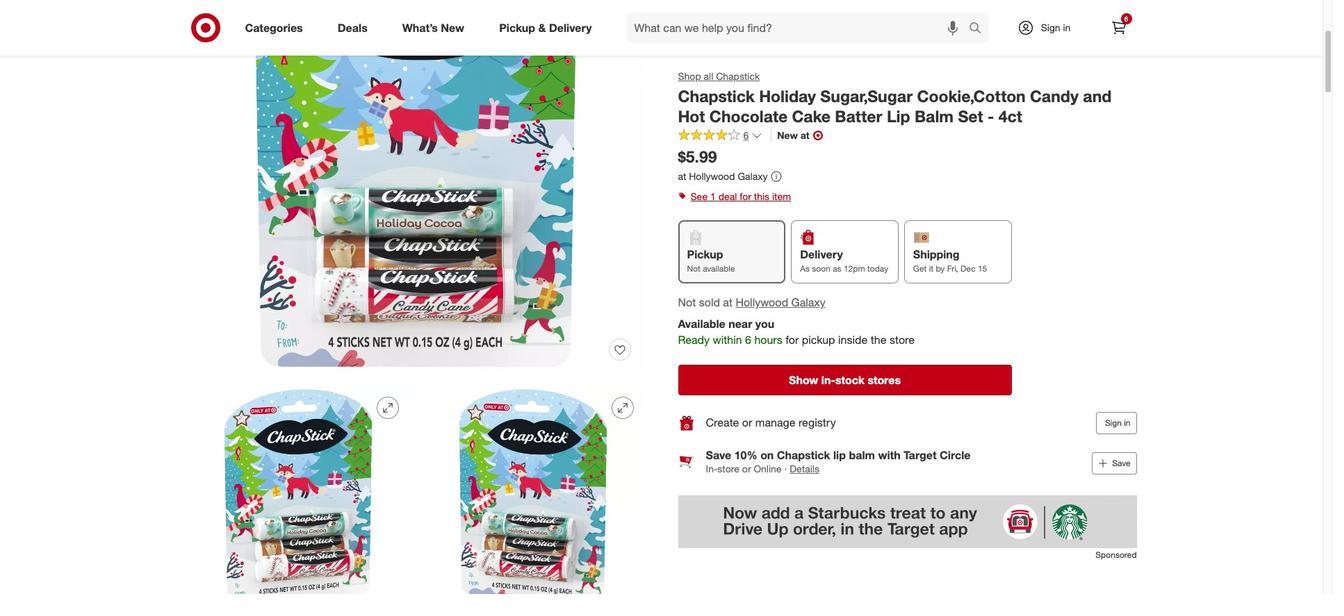 Task type: locate. For each thing, give the bounding box(es) containing it.
0 vertical spatial delivery
[[549, 21, 592, 34]]

store right the
[[890, 333, 915, 347]]

2 or from the top
[[742, 463, 751, 475]]

1 vertical spatial chapstick
[[678, 86, 755, 106]]

15
[[978, 264, 987, 274]]

available
[[678, 317, 726, 331]]

galaxy up this
[[738, 171, 768, 182]]

save down sign in button
[[1112, 458, 1131, 468]]

see 1 deal for this item link
[[678, 187, 1137, 207]]

target
[[904, 448, 937, 462]]

save for save
[[1112, 458, 1131, 468]]

hours
[[755, 333, 783, 347]]

and
[[1083, 86, 1112, 106]]

1 vertical spatial store
[[718, 463, 740, 475]]

1 horizontal spatial store
[[890, 333, 915, 347]]

0 horizontal spatial sign
[[1041, 22, 1061, 33]]

at down cake
[[801, 130, 810, 141]]

hollywood up you
[[736, 296, 788, 310]]

1 horizontal spatial delivery
[[800, 248, 843, 261]]

cake
[[792, 106, 831, 126]]

balm
[[915, 106, 954, 126]]

sign in up candy
[[1041, 22, 1071, 33]]

2 vertical spatial chapstick
[[777, 448, 830, 462]]

store down 10%
[[718, 463, 740, 475]]

delivery as soon as 12pm today
[[800, 248, 889, 274]]

0 vertical spatial at
[[801, 130, 810, 141]]

6 link
[[1104, 13, 1134, 43], [678, 129, 763, 145]]

candy
[[1030, 86, 1079, 106]]

chapstick for chocolate
[[678, 86, 755, 106]]

0 horizontal spatial pickup
[[499, 21, 535, 34]]

sign
[[1041, 22, 1061, 33], [1105, 418, 1122, 428]]

1 horizontal spatial for
[[786, 333, 799, 347]]

at
[[801, 130, 810, 141], [678, 171, 686, 182], [723, 296, 733, 310]]

get
[[913, 264, 927, 274]]

in inside sign in link
[[1063, 22, 1071, 33]]

stores
[[868, 373, 901, 387]]

at down $5.99
[[678, 171, 686, 182]]

1 vertical spatial sign
[[1105, 418, 1122, 428]]

2 vertical spatial 6
[[745, 333, 751, 347]]

shop all chapstick chapstick holiday sugar,sugar cookie,cotton candy and hot chocolate cake batter lip balm set - 4ct
[[678, 70, 1112, 126]]

1 vertical spatial at
[[678, 171, 686, 182]]

1 horizontal spatial hollywood
[[736, 296, 788, 310]]

save up in-
[[706, 448, 731, 462]]

details button
[[790, 462, 820, 476]]

new down cake
[[777, 130, 798, 141]]

0 vertical spatial 6
[[1125, 15, 1128, 23]]

at hollywood galaxy
[[678, 171, 768, 182]]

6 inside available near you ready within 6 hours for pickup inside the store
[[745, 333, 751, 347]]

0 horizontal spatial in
[[1063, 22, 1071, 33]]

0 horizontal spatial delivery
[[549, 21, 592, 34]]

new
[[441, 21, 464, 34], [777, 130, 798, 141]]

What can we help you find? suggestions appear below search field
[[626, 13, 972, 43]]

1 vertical spatial sign in
[[1105, 418, 1131, 428]]

chapstick holiday sugar,sugar cookie,cotton candy and hot chocolate cake batter lip balm set - 4ct, 1 of 8 image
[[186, 0, 645, 375]]

delivery right &
[[549, 21, 592, 34]]

1 horizontal spatial in
[[1124, 418, 1131, 428]]

pickup up available
[[687, 248, 723, 261]]

delivery inside delivery as soon as 12pm today
[[800, 248, 843, 261]]

0 vertical spatial chapstick
[[716, 70, 760, 82]]

chapstick right all
[[716, 70, 760, 82]]

1 horizontal spatial sign
[[1105, 418, 1122, 428]]

by
[[936, 264, 945, 274]]

0 horizontal spatial store
[[718, 463, 740, 475]]

chapstick holiday sugar,sugar cookie,cotton candy and hot chocolate cake batter lip balm set - 4ct, 2 of 8 image
[[186, 386, 410, 594]]

1 vertical spatial or
[[742, 463, 751, 475]]

1 vertical spatial not
[[678, 296, 696, 310]]

what's new link
[[391, 13, 482, 43]]

chapstick up details
[[777, 448, 830, 462]]

new right what's
[[441, 21, 464, 34]]

pickup inside pickup not available
[[687, 248, 723, 261]]

search button
[[962, 13, 996, 46]]

cookie,cotton
[[917, 86, 1026, 106]]

delivery
[[549, 21, 592, 34], [800, 248, 843, 261]]

pickup
[[499, 21, 535, 34], [687, 248, 723, 261]]

soon
[[812, 264, 831, 274]]

as
[[833, 264, 842, 274]]

0 horizontal spatial sign in
[[1041, 22, 1071, 33]]

hollywood up 1
[[689, 171, 735, 182]]

details
[[790, 463, 820, 475]]

1 vertical spatial delivery
[[800, 248, 843, 261]]

1 vertical spatial galaxy
[[791, 296, 826, 310]]

hollywood galaxy button
[[736, 295, 826, 311]]

1 vertical spatial 6
[[743, 130, 749, 141]]

sign in up save button at the right of page
[[1105, 418, 1131, 428]]

sign up candy
[[1041, 22, 1061, 33]]

for left this
[[740, 191, 751, 202]]

not
[[687, 264, 701, 274], [678, 296, 696, 310]]

0 vertical spatial or
[[742, 416, 752, 430]]

save for save 10% on chapstick lip balm with target circle in-store or online ∙ details
[[706, 448, 731, 462]]

not left available
[[687, 264, 701, 274]]

1 horizontal spatial new
[[777, 130, 798, 141]]

show
[[789, 373, 818, 387]]

1 vertical spatial new
[[777, 130, 798, 141]]

this
[[754, 191, 770, 202]]

1 horizontal spatial sign in
[[1105, 418, 1131, 428]]

save
[[706, 448, 731, 462], [1112, 458, 1131, 468]]

save inside save 10% on chapstick lip balm with target circle in-store or online ∙ details
[[706, 448, 731, 462]]

0 vertical spatial sign in
[[1041, 22, 1071, 33]]

0 vertical spatial pickup
[[499, 21, 535, 34]]

in-
[[822, 373, 836, 387]]

0 horizontal spatial at
[[678, 171, 686, 182]]

2 horizontal spatial at
[[801, 130, 810, 141]]

categories
[[245, 21, 303, 34]]

pickup left &
[[499, 21, 535, 34]]

1 vertical spatial in
[[1124, 418, 1131, 428]]

0 vertical spatial hollywood
[[689, 171, 735, 182]]

1 vertical spatial hollywood
[[736, 296, 788, 310]]

0 vertical spatial not
[[687, 264, 701, 274]]

stock
[[836, 373, 865, 387]]

store inside available near you ready within 6 hours for pickup inside the store
[[890, 333, 915, 347]]

chapstick down all
[[678, 86, 755, 106]]

0 vertical spatial in
[[1063, 22, 1071, 33]]

0 vertical spatial for
[[740, 191, 751, 202]]

or down 10%
[[742, 463, 751, 475]]

shipping
[[913, 248, 960, 261]]

not left sold
[[678, 296, 696, 310]]

save button
[[1092, 452, 1137, 475]]

see 1 deal for this item
[[691, 191, 791, 202]]

1 or from the top
[[742, 416, 752, 430]]

set
[[958, 106, 983, 126]]

for
[[740, 191, 751, 202], [786, 333, 799, 347]]

0 horizontal spatial galaxy
[[738, 171, 768, 182]]

inside
[[838, 333, 868, 347]]

0 vertical spatial 6 link
[[1104, 13, 1134, 43]]

0 vertical spatial store
[[890, 333, 915, 347]]

1 horizontal spatial at
[[723, 296, 733, 310]]

sign in
[[1041, 22, 1071, 33], [1105, 418, 1131, 428]]

sign in button
[[1096, 412, 1137, 434]]

0 horizontal spatial for
[[740, 191, 751, 202]]

0 horizontal spatial save
[[706, 448, 731, 462]]

save inside button
[[1112, 458, 1131, 468]]

on
[[761, 448, 774, 462]]

it
[[929, 264, 934, 274]]

in
[[1063, 22, 1071, 33], [1124, 418, 1131, 428]]

2 vertical spatial at
[[723, 296, 733, 310]]

at right sold
[[723, 296, 733, 310]]

1 vertical spatial 6 link
[[678, 129, 763, 145]]

today
[[868, 264, 889, 274]]

1 vertical spatial pickup
[[687, 248, 723, 261]]

6
[[1125, 15, 1128, 23], [743, 130, 749, 141], [745, 333, 751, 347]]

or right 'create'
[[742, 416, 752, 430]]

0 horizontal spatial hollywood
[[689, 171, 735, 182]]

sign in inside button
[[1105, 418, 1131, 428]]

not sold at hollywood galaxy
[[678, 296, 826, 310]]

pickup for not
[[687, 248, 723, 261]]

for right hours
[[786, 333, 799, 347]]

0 vertical spatial new
[[441, 21, 464, 34]]

1
[[710, 191, 716, 202]]

1 vertical spatial for
[[786, 333, 799, 347]]

hollywood
[[689, 171, 735, 182], [736, 296, 788, 310]]

pickup for &
[[499, 21, 535, 34]]

0 vertical spatial galaxy
[[738, 171, 768, 182]]

advertisement region
[[678, 496, 1137, 548]]

1 horizontal spatial pickup
[[687, 248, 723, 261]]

0 vertical spatial sign
[[1041, 22, 1061, 33]]

1 horizontal spatial galaxy
[[791, 296, 826, 310]]

galaxy up available near you ready within 6 hours for pickup inside the store
[[791, 296, 826, 310]]

chapstick inside save 10% on chapstick lip balm with target circle in-store or online ∙ details
[[777, 448, 830, 462]]

delivery up soon
[[800, 248, 843, 261]]

1 horizontal spatial save
[[1112, 458, 1131, 468]]

show in-stock stores
[[789, 373, 901, 387]]

sign up save button at the right of page
[[1105, 418, 1122, 428]]

or
[[742, 416, 752, 430], [742, 463, 751, 475]]

chapstick
[[716, 70, 760, 82], [678, 86, 755, 106], [777, 448, 830, 462]]

sign in link
[[1006, 13, 1092, 43]]



Task type: vqa. For each thing, say whether or not it's contained in the screenshot.


Task type: describe. For each thing, give the bounding box(es) containing it.
near
[[729, 317, 752, 331]]

within
[[713, 333, 742, 347]]

4ct
[[999, 106, 1022, 126]]

sign inside sign in link
[[1041, 22, 1061, 33]]

what's
[[402, 21, 438, 34]]

save 10% on chapstick lip balm with target circle in-store or online ∙ details
[[706, 448, 971, 475]]

12pm
[[844, 264, 865, 274]]

∙
[[784, 463, 787, 475]]

with
[[878, 448, 901, 462]]

&
[[538, 21, 546, 34]]

0 horizontal spatial new
[[441, 21, 464, 34]]

ready
[[678, 333, 710, 347]]

pickup & delivery
[[499, 21, 592, 34]]

search
[[962, 22, 996, 36]]

registry
[[799, 416, 836, 430]]

1 horizontal spatial 6 link
[[1104, 13, 1134, 43]]

hot
[[678, 106, 705, 126]]

chapstick for store
[[777, 448, 830, 462]]

create
[[706, 416, 739, 430]]

the
[[871, 333, 887, 347]]

batter
[[835, 106, 883, 126]]

you
[[756, 317, 775, 331]]

sugar,sugar
[[821, 86, 913, 106]]

-
[[988, 106, 994, 126]]

sold
[[699, 296, 720, 310]]

store inside save 10% on chapstick lip balm with target circle in-store or online ∙ details
[[718, 463, 740, 475]]

see
[[691, 191, 708, 202]]

not inside pickup not available
[[687, 264, 701, 274]]

sign inside sign in button
[[1105, 418, 1122, 428]]

chocolate
[[710, 106, 788, 126]]

online
[[754, 463, 782, 475]]

pickup not available
[[687, 248, 735, 274]]

fri,
[[947, 264, 958, 274]]

categories link
[[233, 13, 320, 43]]

circle
[[940, 448, 971, 462]]

manage
[[755, 416, 796, 430]]

pickup & delivery link
[[487, 13, 609, 43]]

$5.99
[[678, 147, 717, 166]]

show in-stock stores button
[[678, 365, 1012, 395]]

available near you ready within 6 hours for pickup inside the store
[[678, 317, 915, 347]]

10%
[[735, 448, 758, 462]]

shipping get it by fri, dec 15
[[913, 248, 987, 274]]

pickup
[[802, 333, 835, 347]]

create or manage registry
[[706, 416, 836, 430]]

in-
[[706, 463, 718, 475]]

deals link
[[326, 13, 385, 43]]

balm
[[849, 448, 875, 462]]

dec
[[961, 264, 976, 274]]

deals
[[338, 21, 368, 34]]

chapstick holiday sugar,sugar cookie,cotton candy and hot chocolate cake batter lip balm set - 4ct, 3 of 8 image
[[421, 386, 645, 594]]

new at
[[777, 130, 810, 141]]

in inside sign in button
[[1124, 418, 1131, 428]]

lip
[[833, 448, 846, 462]]

all
[[704, 70, 713, 82]]

holiday
[[759, 86, 816, 106]]

item
[[772, 191, 791, 202]]

what's new
[[402, 21, 464, 34]]

as
[[800, 264, 810, 274]]

deal
[[719, 191, 737, 202]]

lip
[[887, 106, 910, 126]]

available
[[703, 264, 735, 274]]

or inside save 10% on chapstick lip balm with target circle in-store or online ∙ details
[[742, 463, 751, 475]]

for inside available near you ready within 6 hours for pickup inside the store
[[786, 333, 799, 347]]

shop
[[678, 70, 701, 82]]

0 horizontal spatial 6 link
[[678, 129, 763, 145]]

sponsored
[[1096, 550, 1137, 560]]



